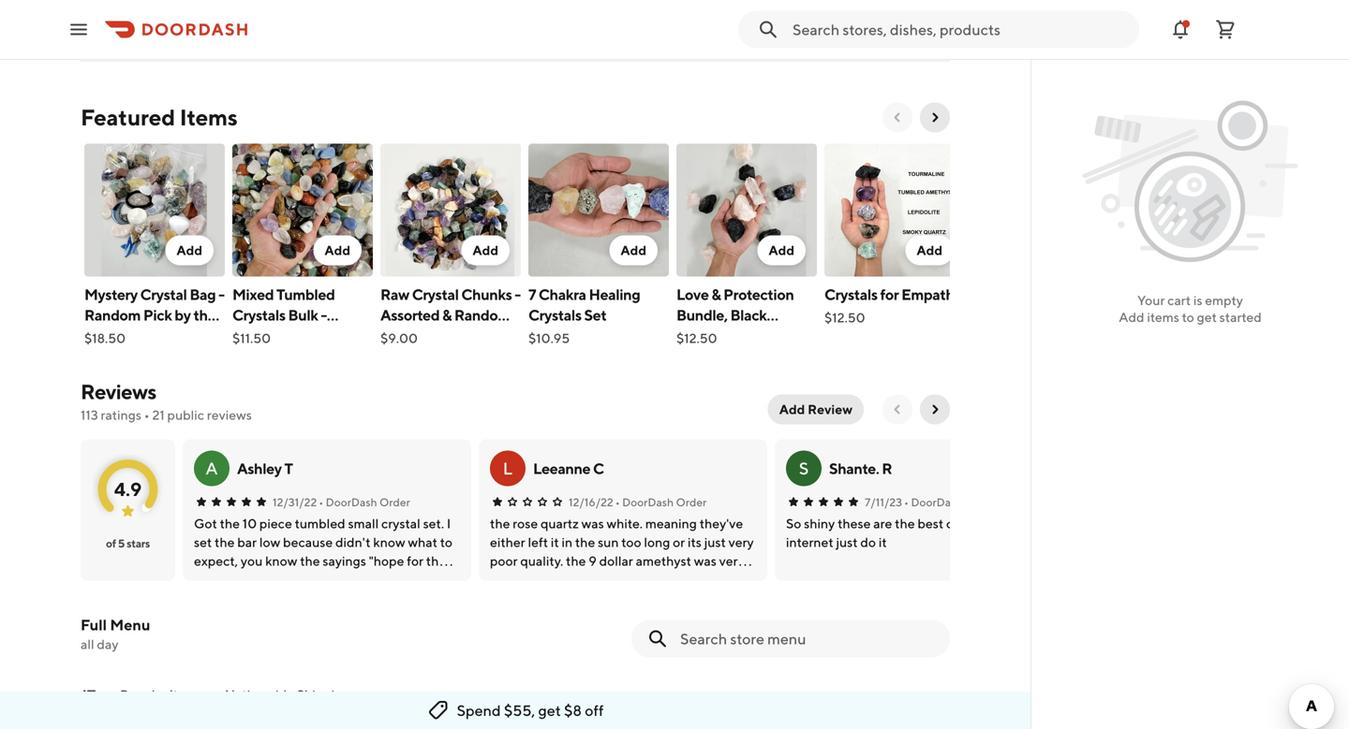 Task type: locate. For each thing, give the bounding box(es) containing it.
7
[[528, 286, 536, 304]]

ashley
[[237, 460, 282, 478]]

pendant
[[232, 327, 289, 345]]

random down chunks
[[454, 306, 511, 324]]

1 order from the left
[[379, 496, 410, 509]]

crystals up pendant on the top of the page
[[232, 306, 285, 324]]

• doordash order for s
[[904, 496, 995, 509]]

2 add button from the left
[[313, 236, 362, 266]]

• right 12/31/22
[[319, 496, 323, 509]]

2 horizontal spatial • doordash order
[[904, 496, 995, 509]]

0 horizontal spatial • doordash order
[[319, 496, 410, 509]]

0 horizontal spatial to
[[162, 327, 176, 345]]

1 horizontal spatial -
[[321, 306, 327, 324]]

crystal inside raw crystal chunks - assorted & random mix
[[412, 286, 459, 304]]

2 horizontal spatial -
[[515, 286, 521, 304]]

- inside raw crystal chunks - assorted & random mix
[[515, 286, 521, 304]]

crystal up pick
[[140, 286, 187, 304]]

add button
[[165, 236, 214, 266], [313, 236, 362, 266], [461, 236, 510, 266], [609, 236, 658, 266], [757, 236, 806, 266], [905, 236, 954, 266]]

started
[[1220, 310, 1262, 325]]

12/16/22
[[569, 496, 613, 509]]

$18.50
[[84, 331, 126, 346]]

0 vertical spatial $12.50
[[824, 310, 865, 326]]

add for raw crystal chunks - assorted & random mix's add button
[[473, 243, 498, 258]]

1 horizontal spatial order
[[676, 496, 707, 509]]

crystal up &
[[412, 286, 459, 304]]

doordash for s
[[911, 496, 963, 509]]

day
[[97, 637, 118, 653]]

lbs
[[189, 327, 216, 345]]

add for add button corresponding to mystery crystal bag - random pick by the weight 1 lb to 3 lbs
[[177, 243, 202, 258]]

cart
[[1168, 293, 1191, 308]]

random
[[84, 306, 141, 324], [454, 306, 511, 324]]

$12.50
[[824, 310, 865, 326], [676, 331, 717, 346]]

pick
[[143, 306, 172, 324]]

get
[[1197, 310, 1217, 325], [538, 702, 561, 720]]

2 horizontal spatial doordash
[[911, 496, 963, 509]]

3 doordash from the left
[[911, 496, 963, 509]]

items for popular items
[[169, 688, 202, 703]]

3 add button from the left
[[461, 236, 510, 266]]

1
[[133, 327, 138, 345]]

reviews link
[[81, 380, 156, 404]]

0 vertical spatial items
[[180, 104, 238, 131]]

0 vertical spatial to
[[1182, 310, 1194, 325]]

doordash right 12/16/22
[[622, 496, 674, 509]]

- inside mystery crystal bag - random pick by the weight 1 lb to 3 lbs
[[218, 286, 224, 304]]

to left the 3
[[162, 327, 176, 345]]

$11.50
[[232, 331, 271, 346]]

notification bell image
[[1169, 18, 1192, 41]]

random inside mystery crystal bag - random pick by the weight 1 lb to 3 lbs
[[84, 306, 141, 324]]

1 vertical spatial items
[[169, 688, 202, 703]]

raw crystal chunks - assorted & random mix image
[[380, 144, 521, 277]]

0 horizontal spatial get
[[538, 702, 561, 720]]

doordash right 7/11/23 in the bottom of the page
[[911, 496, 963, 509]]

• right 12/16/22
[[615, 496, 620, 509]]

items
[[180, 104, 238, 131], [169, 688, 202, 703]]

add review button
[[768, 395, 864, 425]]

full menu all day
[[81, 616, 150, 653]]

get down is in the right top of the page
[[1197, 310, 1217, 325]]

crystal
[[140, 286, 187, 304], [412, 286, 459, 304]]

the
[[193, 306, 216, 324]]

• doordash order right 12/16/22
[[615, 496, 707, 509]]

mystery crystal bag - random pick by the weight 1 lb to 3 lbs image
[[84, 144, 225, 277]]

1 horizontal spatial random
[[454, 306, 511, 324]]

nationwide
[[225, 688, 294, 703]]

mixed tumbled crystals bulk - pendant size image
[[232, 144, 373, 277]]

bag
[[190, 286, 216, 304]]

1 random from the left
[[84, 306, 141, 324]]

your
[[1137, 293, 1165, 308]]

2 doordash from the left
[[622, 496, 674, 509]]

get left $8
[[538, 702, 561, 720]]

1 vertical spatial get
[[538, 702, 561, 720]]

items inside button
[[169, 688, 202, 703]]

0 horizontal spatial random
[[84, 306, 141, 324]]

- right bag
[[218, 286, 224, 304]]

• left 21
[[144, 408, 150, 423]]

add
[[177, 243, 202, 258], [325, 243, 350, 258], [473, 243, 498, 258], [621, 243, 646, 258], [769, 243, 794, 258], [917, 243, 943, 258], [1119, 310, 1144, 325], [779, 402, 805, 417]]

order
[[379, 496, 410, 509], [676, 496, 707, 509], [965, 496, 995, 509]]

size
[[292, 327, 319, 345]]

2 crystal from the left
[[412, 286, 459, 304]]

lb
[[141, 327, 159, 345]]

your cart is empty add items to get started
[[1119, 293, 1262, 325]]

crystals left the for
[[824, 286, 878, 304]]

crystal inside mystery crystal bag - random pick by the weight 1 lb to 3 lbs
[[140, 286, 187, 304]]

crystals down chakra
[[528, 306, 582, 324]]

empty
[[1205, 293, 1243, 308]]

6 add button from the left
[[905, 236, 954, 266]]

7 chakra healing crystals set $10.95
[[528, 286, 640, 346]]

2 horizontal spatial crystals
[[824, 286, 878, 304]]

1 horizontal spatial doordash
[[622, 496, 674, 509]]

1 horizontal spatial crystals
[[528, 306, 582, 324]]

of
[[106, 537, 116, 550]]

1 add button from the left
[[165, 236, 214, 266]]

doordash right 12/31/22
[[326, 496, 377, 509]]

1 horizontal spatial get
[[1197, 310, 1217, 325]]

featured items
[[81, 104, 238, 131]]

• doordash order
[[319, 496, 410, 509], [615, 496, 707, 509], [904, 496, 995, 509]]

shante. r
[[829, 460, 892, 478]]

- for raw crystal chunks - assorted & random mix
[[515, 286, 521, 304]]

3 • doordash order from the left
[[904, 496, 995, 509]]

shipping
[[297, 688, 350, 703]]

0 horizontal spatial -
[[218, 286, 224, 304]]

2 order from the left
[[676, 496, 707, 509]]

113
[[81, 408, 98, 423]]

crystals
[[824, 286, 878, 304], [232, 306, 285, 324], [528, 306, 582, 324]]

raw
[[380, 286, 409, 304]]

raw crystal chunks - assorted & random mix
[[380, 286, 521, 345]]

0 vertical spatial get
[[1197, 310, 1217, 325]]

3
[[178, 327, 187, 345]]

love & protection bundle, black tourmaline, rose quartz, quartz crystal point image
[[676, 144, 817, 277]]

3 order from the left
[[965, 496, 995, 509]]

mixed
[[232, 286, 274, 304]]

r
[[882, 460, 892, 478]]

• inside reviews 113 ratings • 21 public reviews
[[144, 408, 150, 423]]

previous button of carousel image
[[890, 110, 905, 125]]

- right bulk
[[321, 306, 327, 324]]

healing
[[589, 286, 640, 304]]

random down mystery
[[84, 306, 141, 324]]

5
[[118, 537, 125, 550]]

-
[[218, 286, 224, 304], [515, 286, 521, 304], [321, 306, 327, 324]]

1 vertical spatial to
[[162, 327, 176, 345]]

2 random from the left
[[454, 306, 511, 324]]

next image
[[928, 402, 943, 417]]

l
[[503, 459, 513, 479]]

items right featured at the left of the page
[[180, 104, 238, 131]]

1 doordash from the left
[[326, 496, 377, 509]]

full
[[81, 616, 107, 634]]

2 • doordash order from the left
[[615, 496, 707, 509]]

0 horizontal spatial crystal
[[140, 286, 187, 304]]

leeanne c
[[533, 460, 604, 478]]

off
[[585, 702, 604, 720]]

$9.00
[[380, 331, 418, 346]]

0 horizontal spatial doordash
[[326, 496, 377, 509]]

get inside your cart is empty add items to get started
[[1197, 310, 1217, 325]]

popular
[[120, 688, 167, 703]]

c
[[593, 460, 604, 478]]

assorted
[[380, 306, 440, 324]]

• doordash order for a
[[319, 496, 410, 509]]

•
[[144, 408, 150, 423], [319, 496, 323, 509], [615, 496, 620, 509], [904, 496, 909, 509]]

popular items button
[[120, 686, 202, 716]]

to
[[1182, 310, 1194, 325], [162, 327, 176, 345]]

- left the 7
[[515, 286, 521, 304]]

1 horizontal spatial $12.50
[[824, 310, 865, 326]]

add button for mystery crystal bag - random pick by the weight 1 lb to 3 lbs
[[165, 236, 214, 266]]

1 horizontal spatial to
[[1182, 310, 1194, 325]]

add review
[[779, 402, 853, 417]]

items inside heading
[[180, 104, 238, 131]]

1 crystal from the left
[[140, 286, 187, 304]]

1 horizontal spatial • doordash order
[[615, 496, 707, 509]]

add button for raw crystal chunks - assorted & random mix
[[461, 236, 510, 266]]

1 horizontal spatial crystal
[[412, 286, 459, 304]]

ashley t
[[237, 460, 293, 478]]

0 horizontal spatial crystals
[[232, 306, 285, 324]]

• right 7/11/23 in the bottom of the page
[[904, 496, 909, 509]]

items right popular in the bottom of the page
[[169, 688, 202, 703]]

mix
[[380, 327, 405, 345]]

to down cart at the top right of the page
[[1182, 310, 1194, 325]]

4 add button from the left
[[609, 236, 658, 266]]

• doordash order right 7/11/23 in the bottom of the page
[[904, 496, 995, 509]]

1 vertical spatial $12.50
[[676, 331, 717, 346]]

0 horizontal spatial order
[[379, 496, 410, 509]]

5 add button from the left
[[757, 236, 806, 266]]

2 horizontal spatial order
[[965, 496, 995, 509]]

featured
[[81, 104, 175, 131]]

0 horizontal spatial $12.50
[[676, 331, 717, 346]]

1 • doordash order from the left
[[319, 496, 410, 509]]

spend
[[457, 702, 501, 720]]

s
[[799, 459, 809, 479]]

doordash for l
[[622, 496, 674, 509]]

• doordash order right 12/31/22
[[319, 496, 410, 509]]



Task type: describe. For each thing, give the bounding box(es) containing it.
stars
[[127, 537, 150, 550]]

add for add button corresponding to crystals for empaths
[[917, 243, 943, 258]]

crystals for empaths image
[[824, 144, 965, 277]]

mystery
[[84, 286, 138, 304]]

spend $55, get $8 off
[[457, 702, 604, 720]]

weight
[[84, 327, 130, 345]]

featured items heading
[[81, 103, 238, 133]]

reviews 113 ratings • 21 public reviews
[[81, 380, 252, 423]]

add inside your cart is empty add items to get started
[[1119, 310, 1144, 325]]

order for a
[[379, 496, 410, 509]]

crystals inside mixed tumbled crystals bulk - pendant size
[[232, 306, 285, 324]]

nationwide shipping
[[225, 688, 350, 703]]

21
[[152, 408, 165, 423]]

a
[[206, 459, 218, 479]]

• doordash order for l
[[615, 496, 707, 509]]

all
[[81, 637, 94, 653]]

Item Search search field
[[680, 629, 935, 650]]

t
[[284, 460, 293, 478]]

crystals inside 7 chakra healing crystals set $10.95
[[528, 306, 582, 324]]

for
[[880, 286, 899, 304]]

7/11/23
[[865, 496, 902, 509]]

open menu image
[[67, 18, 90, 41]]

$8
[[564, 702, 582, 720]]

by
[[175, 306, 191, 324]]

public
[[167, 408, 204, 423]]

empaths
[[901, 286, 961, 304]]

items
[[1147, 310, 1179, 325]]

mystery crystal bag - random pick by the weight 1 lb to 3 lbs
[[84, 286, 224, 345]]

crystals inside crystals for empaths $12.50
[[824, 286, 878, 304]]

to inside your cart is empty add items to get started
[[1182, 310, 1194, 325]]

add button for crystals for empaths
[[905, 236, 954, 266]]

to inside mystery crystal bag - random pick by the weight 1 lb to 3 lbs
[[162, 327, 176, 345]]

add for 5th add button from the left
[[769, 243, 794, 258]]

crystals for empaths $12.50
[[824, 286, 961, 326]]

add button for 7 chakra healing crystals set
[[609, 236, 658, 266]]

random inside raw crystal chunks - assorted & random mix
[[454, 306, 511, 324]]

• for s
[[904, 496, 909, 509]]

next button of carousel image
[[928, 110, 943, 125]]

crystal for pick
[[140, 286, 187, 304]]

popular items
[[120, 688, 202, 703]]

doordash for a
[[326, 496, 377, 509]]

7 chakra healing crystals set image
[[528, 144, 669, 277]]

previous image
[[890, 402, 905, 417]]

add for add button corresponding to mixed tumbled crystals bulk - pendant size
[[325, 243, 350, 258]]

show menu categories image
[[82, 688, 97, 703]]

shante.
[[829, 460, 879, 478]]

set
[[584, 306, 606, 324]]

leeanne
[[533, 460, 590, 478]]

menu
[[110, 616, 150, 634]]

$10.95
[[528, 331, 570, 346]]

add for add button associated with 7 chakra healing crystals set
[[621, 243, 646, 258]]

nationwide shipping button
[[225, 686, 350, 716]]

chakra
[[539, 286, 586, 304]]

• for a
[[319, 496, 323, 509]]

• for l
[[615, 496, 620, 509]]

Store search: begin typing to search for stores available on DoorDash text field
[[793, 19, 1128, 40]]

bulk
[[288, 306, 318, 324]]

is
[[1193, 293, 1202, 308]]

mixed tumbled crystals bulk - pendant size
[[232, 286, 335, 345]]

order for l
[[676, 496, 707, 509]]

reviews
[[81, 380, 156, 404]]

of 5 stars
[[106, 537, 150, 550]]

review
[[808, 402, 853, 417]]

crystal for &
[[412, 286, 459, 304]]

items for featured items
[[180, 104, 238, 131]]

12/31/22
[[273, 496, 317, 509]]

4.9
[[114, 479, 142, 501]]

&
[[442, 306, 452, 324]]

order for s
[[965, 496, 995, 509]]

- for mystery crystal bag - random pick by the weight 1 lb to 3 lbs
[[218, 286, 224, 304]]

reviews
[[207, 408, 252, 423]]

ratings
[[101, 408, 141, 423]]

$12.50 inside crystals for empaths $12.50
[[824, 310, 865, 326]]

tumbled
[[276, 286, 335, 304]]

0 items, open order cart image
[[1214, 18, 1237, 41]]

- inside mixed tumbled crystals bulk - pendant size
[[321, 306, 327, 324]]

$55,
[[504, 702, 535, 720]]

add button for mixed tumbled crystals bulk - pendant size
[[313, 236, 362, 266]]

chunks
[[461, 286, 512, 304]]



Task type: vqa. For each thing, say whether or not it's contained in the screenshot.
Paid.
no



